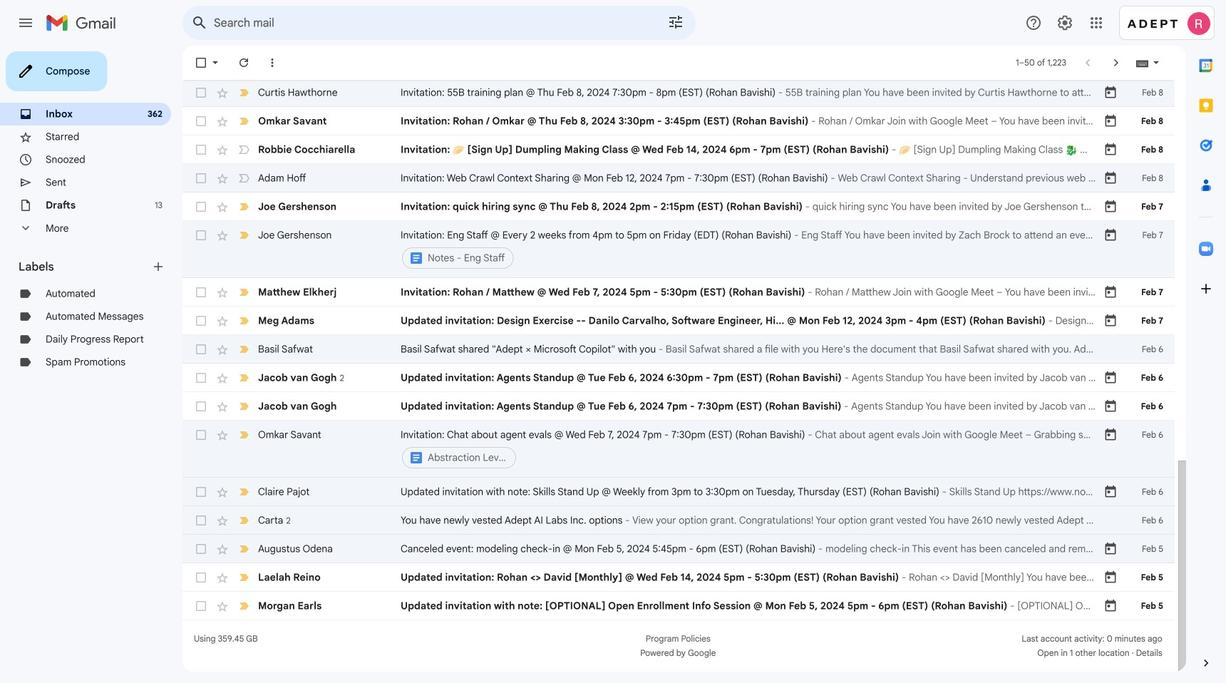 Task type: locate. For each thing, give the bounding box(es) containing it.
16 row from the top
[[183, 564, 1176, 592]]

more email options image
[[265, 56, 280, 70]]

cell for 6th row from the top
[[401, 228, 1104, 271]]

refresh image
[[237, 56, 251, 70]]

4 calendar event image from the top
[[1104, 314, 1118, 328]]

8 row from the top
[[183, 307, 1176, 335]]

2 calendar event image from the top
[[1104, 114, 1118, 128]]

calendar event image for 1st row
[[1104, 86, 1118, 100]]

3 calendar event image from the top
[[1104, 228, 1118, 243]]

🥟 image
[[453, 144, 465, 156], [899, 144, 911, 156], [1081, 144, 1093, 156]]

3 calendar event image from the top
[[1104, 200, 1118, 214]]

calendar event image
[[1104, 86, 1118, 100], [1104, 114, 1118, 128], [1104, 228, 1118, 243], [1104, 314, 1118, 328]]

2 calendar event image from the top
[[1104, 171, 1118, 185]]

row
[[183, 78, 1176, 107], [183, 107, 1176, 136], [183, 136, 1176, 164], [183, 164, 1176, 193], [183, 193, 1176, 221], [183, 221, 1176, 278], [183, 278, 1176, 307], [183, 307, 1176, 335], [183, 335, 1176, 364], [183, 364, 1176, 392], [183, 392, 1176, 421], [183, 421, 1176, 478], [183, 478, 1176, 506], [183, 506, 1176, 535], [183, 535, 1176, 564], [183, 564, 1176, 592], [183, 592, 1176, 621]]

1 cell from the top
[[401, 228, 1104, 271]]

advanced search options image
[[662, 8, 690, 36]]

main menu image
[[17, 14, 34, 31]]

select input tool image
[[1153, 57, 1161, 68]]

calendar event image for 10th row from the bottom
[[1104, 314, 1118, 328]]

tab list
[[1187, 46, 1227, 632]]

None checkbox
[[194, 56, 208, 70], [194, 171, 208, 185], [194, 314, 208, 328], [194, 342, 208, 357], [194, 371, 208, 385], [194, 399, 208, 414], [194, 428, 208, 442], [194, 514, 208, 528], [194, 571, 208, 585], [194, 599, 208, 613], [194, 56, 208, 70], [194, 171, 208, 185], [194, 314, 208, 328], [194, 342, 208, 357], [194, 371, 208, 385], [194, 399, 208, 414], [194, 428, 208, 442], [194, 514, 208, 528], [194, 571, 208, 585], [194, 599, 208, 613]]

1 calendar event image from the top
[[1104, 143, 1118, 157]]

calendar event image
[[1104, 143, 1118, 157], [1104, 171, 1118, 185], [1104, 200, 1118, 214], [1104, 285, 1118, 300]]

cell
[[401, 228, 1104, 271], [401, 428, 1104, 471]]

1 horizontal spatial 🥟 image
[[899, 144, 911, 156]]

0 vertical spatial cell
[[401, 228, 1104, 271]]

5 row from the top
[[183, 193, 1176, 221]]

1 calendar event image from the top
[[1104, 86, 1118, 100]]

1 vertical spatial cell
[[401, 428, 1104, 471]]

footer
[[183, 632, 1176, 661]]

calendar event image for 6th row from the top
[[1104, 228, 1118, 243]]

gmail image
[[46, 9, 123, 37]]

6 row from the top
[[183, 221, 1176, 278]]

2 cell from the top
[[401, 428, 1104, 471]]

navigation
[[0, 46, 183, 683]]

Search mail text field
[[214, 16, 628, 30]]

None checkbox
[[194, 86, 208, 100], [194, 114, 208, 128], [194, 143, 208, 157], [194, 200, 208, 214], [194, 228, 208, 243], [194, 285, 208, 300], [194, 485, 208, 499], [194, 542, 208, 556], [194, 86, 208, 100], [194, 114, 208, 128], [194, 143, 208, 157], [194, 200, 208, 214], [194, 228, 208, 243], [194, 285, 208, 300], [194, 485, 208, 499], [194, 542, 208, 556]]

🐉 image
[[1066, 144, 1078, 156]]

1 🥟 image from the left
[[453, 144, 465, 156]]

None search field
[[183, 6, 696, 40]]

search mail image
[[187, 10, 213, 36]]

0 horizontal spatial 🥟 image
[[453, 144, 465, 156]]

2 horizontal spatial 🥟 image
[[1081, 144, 1093, 156]]

heading
[[19, 260, 151, 274]]

9 row from the top
[[183, 335, 1176, 364]]



Task type: vqa. For each thing, say whether or not it's contained in the screenshot.
🐉 "image"
yes



Task type: describe. For each thing, give the bounding box(es) containing it.
11 row from the top
[[183, 392, 1176, 421]]

calendar event image for 16th row from the bottom
[[1104, 114, 1118, 128]]

support image
[[1026, 14, 1043, 31]]

15 row from the top
[[183, 535, 1176, 564]]

2 🥟 image from the left
[[899, 144, 911, 156]]

4 calendar event image from the top
[[1104, 285, 1118, 300]]

7 row from the top
[[183, 278, 1176, 307]]

1 row from the top
[[183, 78, 1176, 107]]

3 row from the top
[[183, 136, 1176, 164]]

older image
[[1110, 56, 1124, 70]]

17 row from the top
[[183, 592, 1176, 621]]

2 row from the top
[[183, 107, 1176, 136]]

10 row from the top
[[183, 364, 1176, 392]]

cell for 12th row from the top
[[401, 428, 1104, 471]]

12 row from the top
[[183, 421, 1176, 478]]

3 🥟 image from the left
[[1081, 144, 1093, 156]]

4 row from the top
[[183, 164, 1176, 193]]

settings image
[[1057, 14, 1074, 31]]

14 row from the top
[[183, 506, 1176, 535]]

13 row from the top
[[183, 478, 1176, 506]]



